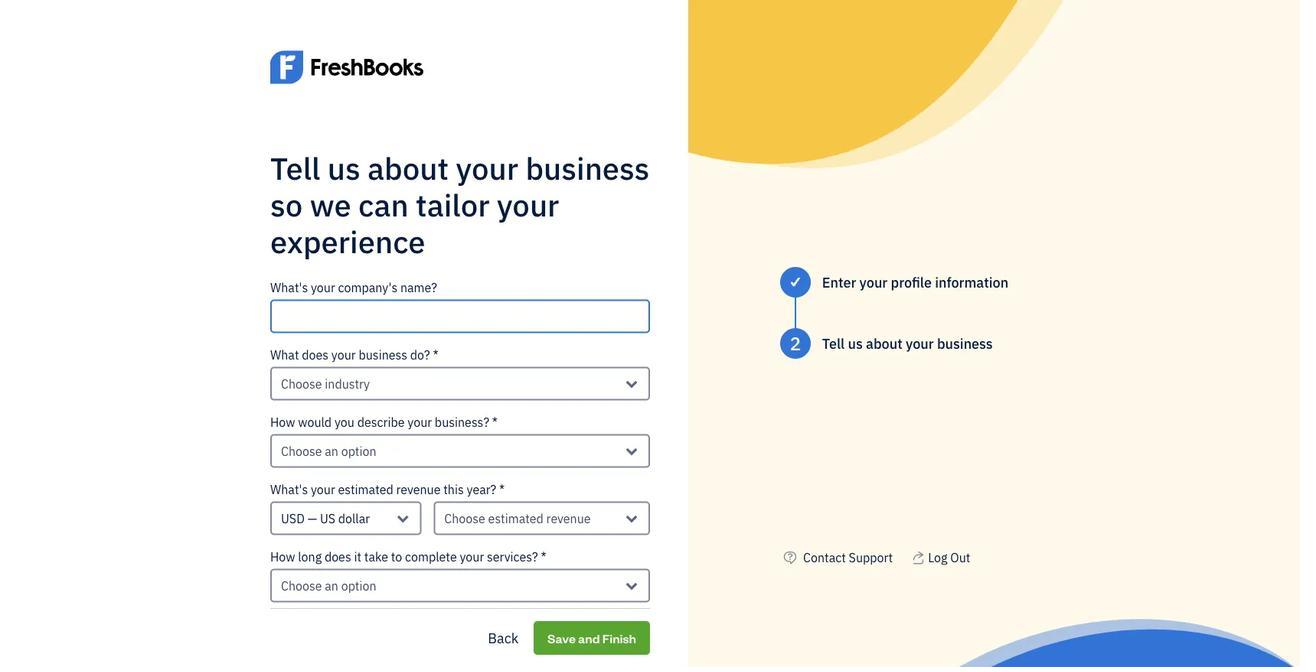 Task type: describe. For each thing, give the bounding box(es) containing it.
it
[[354, 549, 362, 565]]

enter your profile information
[[823, 273, 1009, 291]]

1 choose an option from the top
[[281, 444, 377, 460]]

2 choose an option field from the top
[[270, 570, 650, 603]]

usd — us dollar
[[281, 511, 370, 527]]

back button
[[476, 624, 531, 654]]

you for would
[[335, 415, 355, 431]]

an for 1st choose an option field from the bottom of the page
[[325, 578, 339, 595]]

what's your estimated revenue this year? *
[[270, 482, 505, 498]]

tell for tell us about your business
[[823, 335, 845, 353]]

how long does it take to complete your services? *
[[270, 549, 547, 565]]

choose for 1st choose an option field from the bottom of the page
[[281, 578, 322, 595]]

do?
[[410, 347, 430, 363]]

year?
[[467, 482, 497, 498]]

what do you currently use to bill your customers? *
[[270, 617, 550, 633]]

* right services?
[[541, 549, 547, 565]]

contact support
[[804, 551, 893, 567]]

and
[[578, 630, 600, 647]]

choose for choose industry field
[[281, 376, 322, 392]]

profile
[[891, 273, 932, 291]]

business?
[[435, 415, 490, 431]]

logout image
[[912, 549, 926, 568]]

support image
[[780, 549, 801, 568]]

0 vertical spatial does
[[302, 347, 329, 363]]

can
[[359, 185, 409, 225]]

0 horizontal spatial business
[[359, 347, 408, 363]]

log out
[[929, 551, 971, 567]]

experience
[[270, 222, 426, 262]]

dollar
[[338, 511, 370, 527]]

choose estimated revenue
[[445, 511, 591, 527]]

complete
[[405, 549, 457, 565]]

* right business?
[[492, 415, 498, 431]]

freshbooks logo image
[[270, 28, 424, 107]]

us for tell us about your business so we can tailor your experience
[[328, 148, 361, 188]]

0 vertical spatial estimated
[[338, 482, 394, 498]]

describe
[[357, 415, 405, 431]]

back
[[488, 630, 519, 648]]

save
[[548, 630, 576, 647]]

2 choose an option from the top
[[281, 578, 377, 595]]

services?
[[487, 549, 538, 565]]

1 choose an option field from the top
[[270, 435, 650, 469]]

* right year?
[[499, 482, 505, 498]]

enter
[[823, 273, 857, 291]]

1 vertical spatial does
[[325, 549, 351, 565]]

tailor
[[416, 185, 490, 225]]

option for 2nd choose an option field from the bottom
[[341, 444, 377, 460]]

what for what does your business do? *
[[270, 347, 299, 363]]

—
[[308, 511, 317, 527]]

revenue inside field
[[547, 511, 591, 527]]

tell us about your business so we can tailor your experience
[[270, 148, 650, 262]]

estimated inside field
[[488, 511, 544, 527]]

out
[[951, 551, 971, 567]]

about for tell us about your business
[[866, 335, 903, 353]]

do
[[302, 617, 316, 633]]

this
[[444, 482, 464, 498]]

to for bill
[[416, 617, 428, 633]]

what does your business do? *
[[270, 347, 439, 363]]



Task type: locate. For each thing, give the bounding box(es) containing it.
1 vertical spatial what's
[[270, 482, 308, 498]]

1 vertical spatial to
[[416, 617, 428, 633]]

log
[[929, 551, 948, 567]]

log out button
[[912, 549, 971, 568]]

what's up usd
[[270, 482, 308, 498]]

an for 2nd choose an option field from the bottom
[[325, 444, 339, 460]]

save and finish
[[548, 630, 637, 647]]

choose for 2nd choose an option field from the bottom
[[281, 444, 322, 460]]

0 horizontal spatial revenue
[[396, 482, 441, 498]]

2 an from the top
[[325, 578, 339, 595]]

what
[[270, 347, 299, 363], [270, 617, 299, 633]]

choose an option field down business?
[[270, 435, 650, 469]]

2 what's from the top
[[270, 482, 308, 498]]

choose inside choose industry field
[[281, 376, 322, 392]]

us down 'enter'
[[848, 335, 863, 353]]

choose an option
[[281, 444, 377, 460], [281, 578, 377, 595]]

about for tell us about your business so we can tailor your experience
[[368, 148, 449, 188]]

1 vertical spatial what
[[270, 617, 299, 633]]

0 vertical spatial about
[[368, 148, 449, 188]]

business
[[526, 148, 650, 188], [938, 335, 993, 353], [359, 347, 408, 363]]

1 horizontal spatial tell
[[823, 335, 845, 353]]

estimated
[[338, 482, 394, 498], [488, 511, 544, 527]]

what's for what's your estimated revenue this year? *
[[270, 482, 308, 498]]

us
[[320, 511, 336, 527]]

0 horizontal spatial about
[[368, 148, 449, 188]]

finish
[[603, 630, 637, 647]]

you right do
[[319, 617, 339, 633]]

None text field
[[270, 300, 650, 334]]

1 horizontal spatial us
[[848, 335, 863, 353]]

contact support link
[[804, 551, 893, 567]]

1 what from the top
[[270, 347, 299, 363]]

about inside the tell us about your business so we can tailor your experience
[[368, 148, 449, 188]]

choose up would
[[281, 376, 322, 392]]

us inside the tell us about your business so we can tailor your experience
[[328, 148, 361, 188]]

tell
[[270, 148, 320, 188], [823, 335, 845, 353]]

what up choose industry
[[270, 347, 299, 363]]

option for 1st choose an option field from the bottom of the page
[[341, 578, 377, 595]]

1 vertical spatial revenue
[[547, 511, 591, 527]]

us for tell us about your business
[[848, 335, 863, 353]]

0 vertical spatial how
[[270, 415, 295, 431]]

Currency field
[[270, 502, 422, 536]]

usd
[[281, 511, 305, 527]]

take
[[365, 549, 388, 565]]

choose
[[281, 376, 322, 392], [281, 444, 322, 460], [445, 511, 486, 527], [281, 578, 322, 595]]

1 vertical spatial option
[[341, 578, 377, 595]]

0 vertical spatial what
[[270, 347, 299, 363]]

choose for choose estimated revenue field
[[445, 511, 486, 527]]

support
[[849, 551, 893, 567]]

0 vertical spatial choose an option field
[[270, 435, 650, 469]]

company's
[[338, 280, 398, 296]]

1 horizontal spatial revenue
[[547, 511, 591, 527]]

0 vertical spatial revenue
[[396, 482, 441, 498]]

0 horizontal spatial estimated
[[338, 482, 394, 498]]

choose an option down long
[[281, 578, 377, 595]]

tell for tell us about your business so we can tailor your experience
[[270, 148, 320, 188]]

what for what do you currently use to bill your customers? *
[[270, 617, 299, 633]]

save and finish button
[[534, 622, 650, 656]]

1 vertical spatial estimated
[[488, 511, 544, 527]]

choose down 'this'
[[445, 511, 486, 527]]

tell us about your business
[[823, 335, 993, 353]]

to
[[391, 549, 402, 565], [416, 617, 428, 633]]

0 horizontal spatial us
[[328, 148, 361, 188]]

does
[[302, 347, 329, 363], [325, 549, 351, 565]]

would
[[298, 415, 332, 431]]

* right customers? on the bottom of page
[[544, 617, 550, 633]]

us
[[328, 148, 361, 188], [848, 335, 863, 353]]

1 vertical spatial you
[[319, 617, 339, 633]]

so
[[270, 185, 303, 225]]

1 option from the top
[[341, 444, 377, 460]]

0 vertical spatial option
[[341, 444, 377, 460]]

0 vertical spatial what's
[[270, 280, 308, 296]]

you right would
[[335, 415, 355, 431]]

2 how from the top
[[270, 549, 295, 565]]

1 what's from the top
[[270, 280, 308, 296]]

0 horizontal spatial to
[[391, 549, 402, 565]]

what's down experience
[[270, 280, 308, 296]]

0 vertical spatial to
[[391, 549, 402, 565]]

choose industry
[[281, 376, 370, 392]]

choose down would
[[281, 444, 322, 460]]

business for tell us about your business
[[938, 335, 993, 353]]

option
[[341, 444, 377, 460], [341, 578, 377, 595]]

1 horizontal spatial about
[[866, 335, 903, 353]]

2 what from the top
[[270, 617, 299, 633]]

currently
[[342, 617, 391, 633]]

long
[[298, 549, 322, 565]]

what's for what's your company's name?
[[270, 280, 308, 296]]

1 vertical spatial tell
[[823, 335, 845, 353]]

how left long
[[270, 549, 295, 565]]

how
[[270, 415, 295, 431], [270, 549, 295, 565]]

1 an from the top
[[325, 444, 339, 460]]

Choose estimated revenue field
[[434, 502, 650, 536]]

choose down long
[[281, 578, 322, 595]]

what's
[[270, 280, 308, 296], [270, 482, 308, 498]]

does up choose industry
[[302, 347, 329, 363]]

1 vertical spatial choose an option
[[281, 578, 377, 595]]

option down it
[[341, 578, 377, 595]]

1 vertical spatial us
[[848, 335, 863, 353]]

2 option from the top
[[341, 578, 377, 595]]

customers?
[[477, 617, 541, 633]]

choose an option down would
[[281, 444, 377, 460]]

0 vertical spatial choose an option
[[281, 444, 377, 460]]

tell inside the tell us about your business so we can tailor your experience
[[270, 148, 320, 188]]

option down describe
[[341, 444, 377, 460]]

1 vertical spatial how
[[270, 549, 295, 565]]

0 vertical spatial tell
[[270, 148, 320, 188]]

0 vertical spatial an
[[325, 444, 339, 460]]

Choose an option field
[[270, 435, 650, 469], [270, 570, 650, 603]]

to right take
[[391, 549, 402, 565]]

1 horizontal spatial business
[[526, 148, 650, 188]]

1 how from the top
[[270, 415, 295, 431]]

choose inside choose estimated revenue field
[[445, 511, 486, 527]]

how would you describe your business? *
[[270, 415, 498, 431]]

revenue
[[396, 482, 441, 498], [547, 511, 591, 527]]

name?
[[401, 280, 437, 296]]

estimated up dollar
[[338, 482, 394, 498]]

you
[[335, 415, 355, 431], [319, 617, 339, 633]]

0 vertical spatial us
[[328, 148, 361, 188]]

1 vertical spatial an
[[325, 578, 339, 595]]

your
[[456, 148, 519, 188], [497, 185, 560, 225], [860, 273, 888, 291], [311, 280, 335, 296], [906, 335, 934, 353], [332, 347, 356, 363], [408, 415, 432, 431], [311, 482, 335, 498], [460, 549, 484, 565], [450, 617, 475, 633]]

use
[[394, 617, 414, 633]]

2 horizontal spatial business
[[938, 335, 993, 353]]

how for how would you describe your business? *
[[270, 415, 295, 431]]

an
[[325, 444, 339, 460], [325, 578, 339, 595]]

industry
[[325, 376, 370, 392]]

does left it
[[325, 549, 351, 565]]

us right so
[[328, 148, 361, 188]]

about
[[368, 148, 449, 188], [866, 335, 903, 353]]

*
[[433, 347, 439, 363], [492, 415, 498, 431], [499, 482, 505, 498], [541, 549, 547, 565], [544, 617, 550, 633]]

0 horizontal spatial tell
[[270, 148, 320, 188]]

information
[[935, 273, 1009, 291]]

1 horizontal spatial estimated
[[488, 511, 544, 527]]

1 horizontal spatial to
[[416, 617, 428, 633]]

you for do
[[319, 617, 339, 633]]

choose an option field down complete
[[270, 570, 650, 603]]

how for how long does it take to complete your services? *
[[270, 549, 295, 565]]

contact
[[804, 551, 846, 567]]

1 vertical spatial choose an option field
[[270, 570, 650, 603]]

business inside the tell us about your business so we can tailor your experience
[[526, 148, 650, 188]]

what left do
[[270, 617, 299, 633]]

to left bill
[[416, 617, 428, 633]]

business for tell us about your business so we can tailor your experience
[[526, 148, 650, 188]]

bill
[[430, 617, 447, 633]]

estimated up services?
[[488, 511, 544, 527]]

what's your company's name?
[[270, 280, 437, 296]]

0 vertical spatial you
[[335, 415, 355, 431]]

Choose industry field
[[270, 367, 650, 401]]

to for complete
[[391, 549, 402, 565]]

we
[[310, 185, 351, 225]]

* right do?
[[433, 347, 439, 363]]

1 vertical spatial about
[[866, 335, 903, 353]]

how left would
[[270, 415, 295, 431]]



Task type: vqa. For each thing, say whether or not it's contained in the screenshot.
Oranges associated with Ruby Oranges
no



